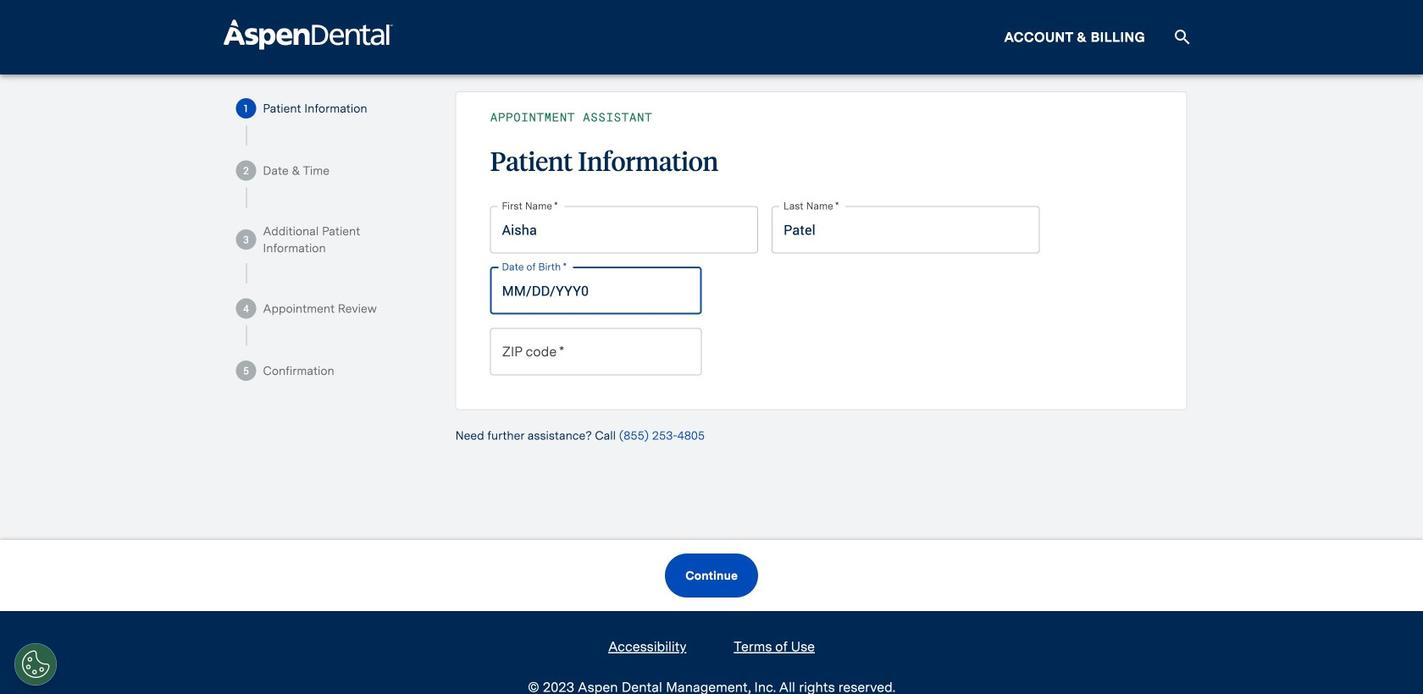 Task type: locate. For each thing, give the bounding box(es) containing it.
aspendental brand logo image
[[224, 19, 393, 50]]

None text field
[[490, 206, 759, 254], [772, 206, 1040, 254], [490, 328, 702, 376], [490, 206, 759, 254], [772, 206, 1040, 254], [490, 328, 702, 376]]

MM/DD/YYYY telephone field
[[490, 267, 702, 315]]



